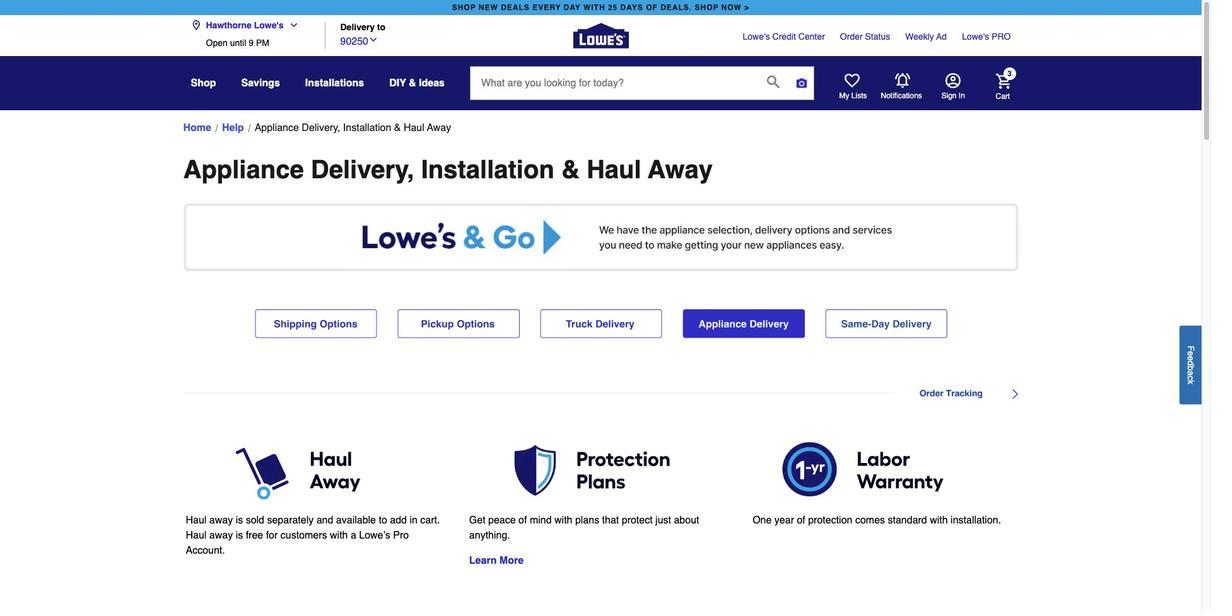 Task type: vqa. For each thing, say whether or not it's contained in the screenshot.
One year of protection comes standard with installation.
yes



Task type: describe. For each thing, give the bounding box(es) containing it.
1 is from the top
[[236, 516, 243, 527]]

9
[[249, 38, 254, 48]]

lowe's home improvement account image
[[945, 73, 960, 88]]

installation.
[[951, 515, 1001, 527]]

add
[[390, 516, 407, 527]]

lowe's for lowe's credit center
[[743, 32, 770, 42]]

with inside haul away is sold separately and available to add in cart. haul away is free for customers with a lowe's pro account.
[[330, 531, 348, 542]]

sign in button
[[941, 73, 965, 101]]

protection
[[808, 515, 852, 527]]

pro
[[393, 531, 409, 542]]

my lists link
[[839, 73, 867, 101]]

b
[[1186, 366, 1196, 371]]

1 away from the top
[[209, 516, 233, 527]]

f e e d b a c k button
[[1180, 326, 1202, 405]]

ideas
[[419, 78, 445, 89]]

1-year labor warranty. image
[[753, 441, 1016, 503]]

credit
[[772, 32, 796, 42]]

of for mind
[[519, 516, 527, 527]]

weekly ad link
[[905, 30, 947, 43]]

f
[[1186, 346, 1196, 351]]

appliance delivery image
[[682, 310, 805, 339]]

every
[[532, 3, 561, 12]]

2 horizontal spatial with
[[930, 515, 948, 527]]

learn more link
[[469, 556, 524, 567]]

lowe's for lowe's pro
[[962, 32, 989, 42]]

with inside get peace of mind with plans that protect just about anything.
[[554, 516, 572, 527]]

2 horizontal spatial &
[[561, 155, 580, 184]]

lowe's home improvement notification center image
[[895, 73, 910, 88]]

help link
[[222, 120, 244, 136]]

about
[[674, 516, 699, 527]]

delivery
[[340, 22, 375, 32]]

90250 button
[[340, 33, 378, 49]]

diy & ideas button
[[389, 72, 445, 95]]

shop new deals every day with 25 days of deals. shop now > link
[[450, 0, 752, 15]]

customers
[[281, 531, 327, 542]]

search image
[[767, 76, 780, 88]]

>
[[744, 3, 750, 12]]

shop button
[[191, 72, 216, 95]]

pickup options image
[[397, 310, 519, 339]]

& inside appliance delivery, installation & haul away link
[[394, 122, 401, 134]]

weekly ad
[[905, 32, 947, 42]]

appliance delivery, installation & haul away link
[[255, 120, 451, 136]]

my
[[839, 91, 849, 100]]

1 e from the top
[[1186, 351, 1196, 356]]

2 e from the top
[[1186, 356, 1196, 361]]

shop new deals every day with 25 days of deals. shop now >
[[452, 3, 750, 12]]

order status
[[840, 32, 890, 42]]

installation inside appliance delivery, installation & haul away link
[[343, 122, 391, 134]]

notifications
[[881, 91, 922, 100]]

1 horizontal spatial away
[[648, 155, 713, 184]]

status
[[865, 32, 890, 42]]

0 horizontal spatial away
[[427, 122, 451, 134]]

deals.
[[661, 3, 692, 12]]

learn
[[469, 556, 497, 567]]

mind
[[530, 516, 552, 527]]

chevron down image
[[284, 20, 299, 30]]

location image
[[191, 20, 201, 30]]

same-day delivery image
[[825, 310, 947, 339]]

new
[[479, 3, 498, 12]]

one year of protection comes standard with installation.
[[753, 515, 1001, 527]]

c
[[1186, 376, 1196, 380]]

lowe's pro link
[[962, 30, 1011, 43]]

anything.
[[469, 531, 510, 542]]

lowe's
[[359, 531, 390, 542]]

now
[[721, 3, 742, 12]]

to inside haul away is sold separately and available to add in cart. haul away is free for customers with a lowe's pro account.
[[379, 516, 387, 527]]

& inside diy & ideas button
[[409, 78, 416, 89]]

in
[[410, 516, 417, 527]]

delivery to
[[340, 22, 385, 32]]

more
[[499, 556, 524, 567]]

order tracking. image
[[183, 378, 1018, 408]]

3
[[1007, 70, 1012, 78]]

that
[[602, 516, 619, 527]]

ad
[[936, 32, 947, 42]]

d
[[1186, 361, 1196, 366]]

installations
[[305, 78, 364, 89]]

available
[[336, 516, 376, 527]]

sign
[[941, 91, 957, 100]]

help
[[222, 122, 244, 134]]

my lists
[[839, 91, 867, 100]]

camera image
[[795, 77, 808, 90]]

comes
[[855, 515, 885, 527]]

home
[[183, 122, 211, 134]]

sold
[[246, 516, 264, 527]]

2 shop from the left
[[695, 3, 719, 12]]



Task type: locate. For each thing, give the bounding box(es) containing it.
0 horizontal spatial a
[[351, 531, 356, 542]]

2 vertical spatial &
[[561, 155, 580, 184]]

1 horizontal spatial lowe's
[[743, 32, 770, 42]]

with
[[583, 3, 605, 12]]

sign in
[[941, 91, 965, 100]]

1 horizontal spatial a
[[1186, 371, 1196, 376]]

2 is from the top
[[236, 531, 243, 542]]

open
[[206, 38, 228, 48]]

&
[[409, 78, 416, 89], [394, 122, 401, 134], [561, 155, 580, 184]]

lowe's credit center
[[743, 32, 825, 42]]

90250
[[340, 36, 368, 47]]

shop left new
[[452, 3, 476, 12]]

in
[[959, 91, 965, 100]]

shop
[[191, 78, 216, 89]]

1 vertical spatial away
[[648, 155, 713, 184]]

order status link
[[840, 30, 890, 43]]

days
[[620, 3, 643, 12]]

k
[[1186, 380, 1196, 385]]

0 horizontal spatial &
[[394, 122, 401, 134]]

2 of from the left
[[519, 516, 527, 527]]

appliance inside appliance delivery, installation & haul away link
[[255, 122, 299, 134]]

with
[[930, 515, 948, 527], [554, 516, 572, 527], [330, 531, 348, 542]]

is left sold
[[236, 516, 243, 527]]

1 vertical spatial a
[[351, 531, 356, 542]]

is left free
[[236, 531, 243, 542]]

installation
[[343, 122, 391, 134], [421, 155, 554, 184]]

f e e d b a c k
[[1186, 346, 1196, 385]]

25
[[608, 3, 618, 12]]

day
[[564, 3, 581, 12]]

of right year
[[797, 515, 805, 527]]

1 horizontal spatial of
[[797, 515, 805, 527]]

lowe's up 'pm' at the top of page
[[254, 20, 284, 30]]

a up k
[[1186, 371, 1196, 376]]

free
[[246, 531, 263, 542]]

lowe's home improvement lists image
[[844, 73, 859, 88]]

center
[[798, 32, 825, 42]]

away up account.
[[209, 531, 233, 542]]

one
[[753, 515, 772, 527]]

0 horizontal spatial installation
[[343, 122, 391, 134]]

lowe's left pro
[[962, 32, 989, 42]]

of for protection
[[797, 515, 805, 527]]

pm
[[256, 38, 269, 48]]

until
[[230, 38, 246, 48]]

standard
[[888, 515, 927, 527]]

to
[[377, 22, 385, 32], [379, 516, 387, 527]]

1 vertical spatial appliance
[[183, 155, 304, 184]]

is
[[236, 516, 243, 527], [236, 531, 243, 542]]

e up d
[[1186, 351, 1196, 356]]

protection plans. image
[[469, 441, 732, 504]]

haul away is sold separately and available to add in cart. haul away is free for customers with a lowe's pro account.
[[186, 516, 440, 557]]

away left sold
[[209, 516, 233, 527]]

0 horizontal spatial of
[[519, 516, 527, 527]]

1 of from the left
[[797, 515, 805, 527]]

0 horizontal spatial lowe's
[[254, 20, 284, 30]]

1 horizontal spatial &
[[409, 78, 416, 89]]

and
[[316, 516, 333, 527]]

0 vertical spatial delivery,
[[302, 122, 340, 134]]

hawthorne
[[206, 20, 252, 30]]

0 vertical spatial &
[[409, 78, 416, 89]]

get peace of mind with plans that protect just about anything.
[[469, 516, 699, 542]]

hawthorne lowe's
[[206, 20, 284, 30]]

we have the appliances, delivery options and services to make getting your new appliances easy. image
[[183, 204, 1018, 272]]

home link
[[183, 120, 211, 136]]

order
[[840, 32, 863, 42]]

None search field
[[470, 66, 814, 112]]

installations button
[[305, 72, 364, 95]]

1 vertical spatial delivery,
[[311, 155, 414, 184]]

to left add
[[379, 516, 387, 527]]

e up "b"
[[1186, 356, 1196, 361]]

shipping options image
[[255, 310, 377, 339]]

a inside haul away is sold separately and available to add in cart. haul away is free for customers with a lowe's pro account.
[[351, 531, 356, 542]]

peace
[[488, 516, 516, 527]]

cart.
[[420, 516, 440, 527]]

lowe's home improvement cart image
[[996, 73, 1011, 89]]

deals
[[501, 3, 530, 12]]

0 vertical spatial to
[[377, 22, 385, 32]]

savings
[[241, 78, 280, 89]]

delivery, down installations
[[302, 122, 340, 134]]

lowe's home improvement logo image
[[573, 8, 629, 63]]

1 horizontal spatial shop
[[695, 3, 719, 12]]

0 vertical spatial appliance delivery, installation & haul away
[[255, 122, 451, 134]]

1 vertical spatial installation
[[421, 155, 554, 184]]

savings button
[[241, 72, 280, 95]]

chevron down image
[[368, 34, 378, 44]]

1 vertical spatial away
[[209, 531, 233, 542]]

for
[[266, 531, 278, 542]]

haul away. image
[[186, 441, 449, 504]]

a down available
[[351, 531, 356, 542]]

0 vertical spatial away
[[209, 516, 233, 527]]

account.
[[186, 546, 225, 557]]

appliance delivery, installation & haul away
[[255, 122, 451, 134], [183, 155, 713, 184]]

1 vertical spatial &
[[394, 122, 401, 134]]

2 horizontal spatial lowe's
[[962, 32, 989, 42]]

a inside 'button'
[[1186, 371, 1196, 376]]

0 vertical spatial appliance
[[255, 122, 299, 134]]

1 shop from the left
[[452, 3, 476, 12]]

e
[[1186, 351, 1196, 356], [1186, 356, 1196, 361]]

open until 9 pm
[[206, 38, 269, 48]]

a
[[1186, 371, 1196, 376], [351, 531, 356, 542]]

1 horizontal spatial with
[[554, 516, 572, 527]]

Search Query text field
[[471, 67, 757, 100]]

diy
[[389, 78, 406, 89]]

diy & ideas
[[389, 78, 445, 89]]

pro
[[992, 32, 1011, 42]]

0 horizontal spatial shop
[[452, 3, 476, 12]]

of left mind
[[519, 516, 527, 527]]

1 vertical spatial to
[[379, 516, 387, 527]]

truck delivery image
[[540, 310, 662, 339]]

2 away from the top
[[209, 531, 233, 542]]

appliance down help
[[183, 155, 304, 184]]

separately
[[267, 516, 314, 527]]

of inside get peace of mind with plans that protect just about anything.
[[519, 516, 527, 527]]

delivery, down appliance delivery, installation & haul away link
[[311, 155, 414, 184]]

0 vertical spatial installation
[[343, 122, 391, 134]]

lowe's left credit
[[743, 32, 770, 42]]

hawthorne lowe's button
[[191, 13, 304, 38]]

lowe's inside button
[[254, 20, 284, 30]]

1 horizontal spatial installation
[[421, 155, 554, 184]]

of
[[646, 3, 658, 12]]

plans
[[575, 516, 599, 527]]

with down and
[[330, 531, 348, 542]]

0 horizontal spatial with
[[330, 531, 348, 542]]

to up chevron down icon
[[377, 22, 385, 32]]

appliance right the help "link"
[[255, 122, 299, 134]]

just
[[655, 516, 671, 527]]

lists
[[851, 91, 867, 100]]

1 vertical spatial is
[[236, 531, 243, 542]]

1 vertical spatial appliance delivery, installation & haul away
[[183, 155, 713, 184]]

delivery,
[[302, 122, 340, 134], [311, 155, 414, 184]]

lowe's credit center link
[[743, 30, 825, 43]]

0 vertical spatial away
[[427, 122, 451, 134]]

away
[[427, 122, 451, 134], [648, 155, 713, 184]]

0 vertical spatial a
[[1186, 371, 1196, 376]]

0 vertical spatial is
[[236, 516, 243, 527]]

shop left now
[[695, 3, 719, 12]]

with right mind
[[554, 516, 572, 527]]

with right standard on the bottom of page
[[930, 515, 948, 527]]

lowe's pro
[[962, 32, 1011, 42]]

protect
[[622, 516, 653, 527]]

weekly
[[905, 32, 934, 42]]

get
[[469, 516, 485, 527]]

haul
[[404, 122, 424, 134], [587, 155, 641, 184], [186, 516, 207, 527], [186, 531, 207, 542]]

learn more
[[469, 556, 524, 567]]

year
[[775, 515, 794, 527]]

cart
[[996, 92, 1010, 101]]



